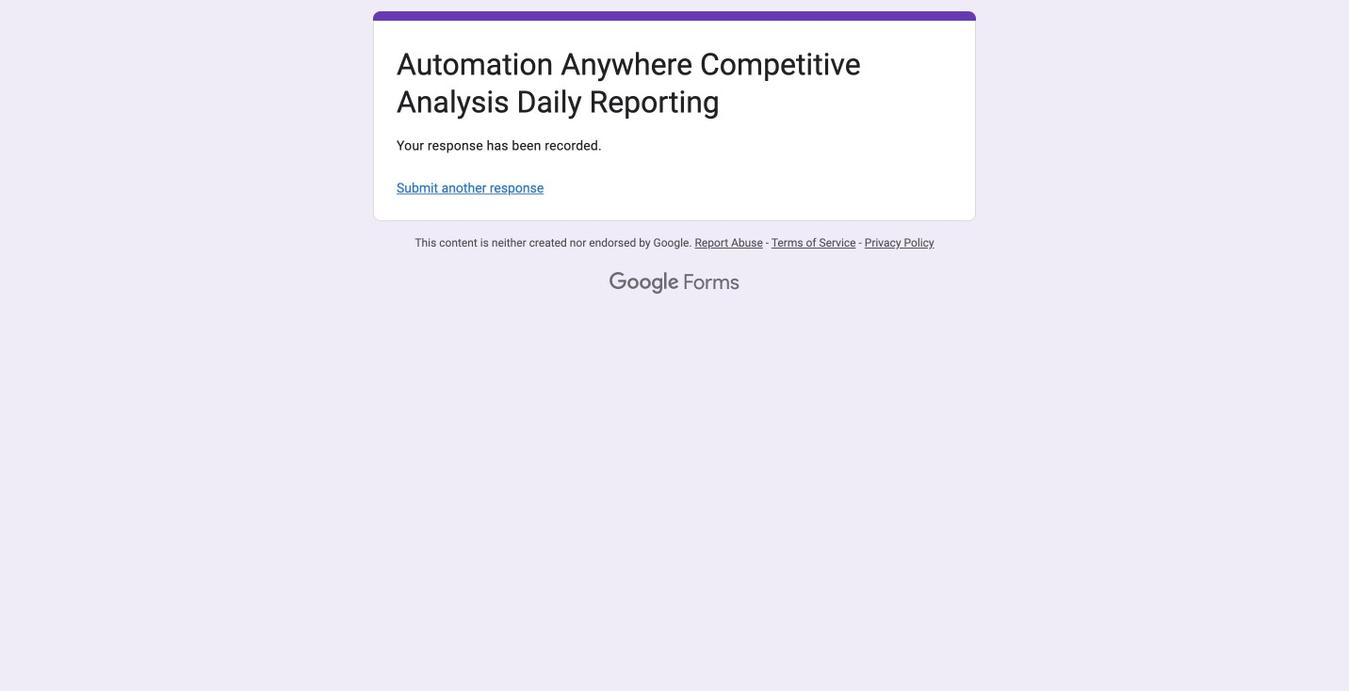 Task type: locate. For each thing, give the bounding box(es) containing it.
heading
[[397, 46, 953, 137]]



Task type: describe. For each thing, give the bounding box(es) containing it.
google image
[[610, 272, 680, 295]]



Task type: vqa. For each thing, say whether or not it's contained in the screenshot.
"Option"
no



